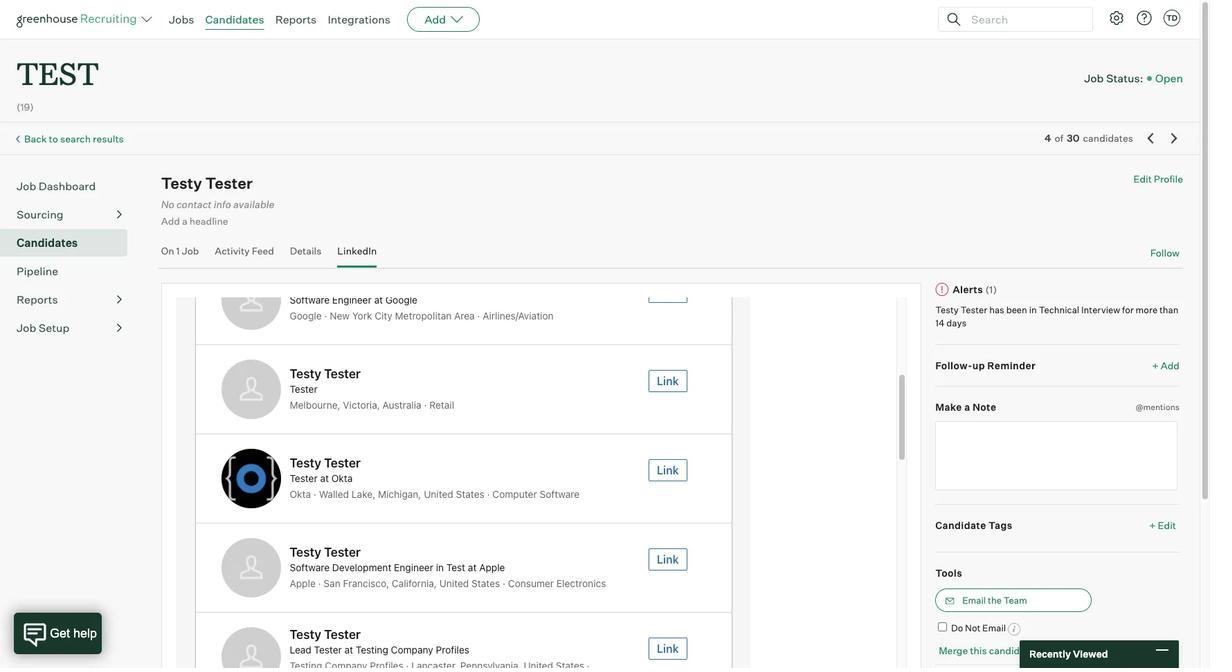 Task type: vqa. For each thing, say whether or not it's contained in the screenshot.
Attach link for Resume
no



Task type: locate. For each thing, give the bounding box(es) containing it.
linkedin
[[337, 245, 377, 257]]

email the team
[[962, 595, 1027, 606]]

1 vertical spatial +
[[1149, 520, 1156, 531]]

reports link up job setup link
[[17, 292, 122, 308]]

a left note
[[964, 402, 970, 413]]

1 horizontal spatial add
[[424, 12, 446, 26]]

tester inside the testy tester has been in technical interview for more than 14 days
[[961, 304, 987, 316]]

0 vertical spatial add
[[424, 12, 446, 26]]

0 vertical spatial +
[[1152, 360, 1159, 372]]

testy inside testy tester no contact info available add a headline
[[161, 174, 202, 193]]

a down 'contact'
[[182, 216, 187, 227]]

recently viewed
[[1029, 649, 1108, 661]]

testy for testy tester no contact info available add a headline
[[161, 174, 202, 193]]

job dashboard link
[[17, 178, 122, 195]]

1 vertical spatial candidates
[[17, 236, 78, 250]]

0 horizontal spatial testy
[[161, 174, 202, 193]]

reports left integrations link
[[275, 12, 317, 26]]

job
[[1084, 71, 1104, 85], [17, 179, 36, 193], [182, 245, 199, 257], [17, 321, 36, 335]]

email left the
[[962, 595, 986, 606]]

merge this candidate link
[[939, 645, 1034, 657]]

1 vertical spatial edit
[[1158, 520, 1176, 531]]

dashboard
[[39, 179, 96, 193]]

1 horizontal spatial reports link
[[275, 12, 317, 26]]

+ for + edit
[[1149, 520, 1156, 531]]

tools
[[935, 568, 962, 580]]

add
[[424, 12, 446, 26], [161, 216, 180, 227], [1161, 360, 1180, 372]]

reports
[[275, 12, 317, 26], [17, 293, 58, 307]]

1 horizontal spatial candidates
[[205, 12, 264, 26]]

job inside on 1 job link
[[182, 245, 199, 257]]

0 vertical spatial candidates
[[205, 12, 264, 26]]

0 horizontal spatial add
[[161, 216, 180, 227]]

0 horizontal spatial a
[[182, 216, 187, 227]]

in
[[1029, 304, 1037, 316]]

merge this candidate
[[939, 645, 1034, 657]]

1 horizontal spatial tester
[[961, 304, 987, 316]]

candidates link up 'pipeline' link
[[17, 235, 122, 251]]

+ inside + edit link
[[1149, 520, 1156, 531]]

job dashboard
[[17, 179, 96, 193]]

+ for + add
[[1152, 360, 1159, 372]]

candidates right jobs
[[205, 12, 264, 26]]

job for job status:
[[1084, 71, 1104, 85]]

add inside + add link
[[1161, 360, 1180, 372]]

job left the status:
[[1084, 71, 1104, 85]]

None text field
[[935, 421, 1178, 491]]

0 vertical spatial candidates link
[[205, 12, 264, 26]]

make a note
[[935, 402, 996, 413]]

0 vertical spatial reports link
[[275, 12, 317, 26]]

testy inside the testy tester has been in technical interview for more than 14 days
[[935, 304, 959, 316]]

1 vertical spatial testy
[[935, 304, 959, 316]]

testy for testy tester has been in technical interview for more than 14 days
[[935, 304, 959, 316]]

1 horizontal spatial reports
[[275, 12, 317, 26]]

back to search results
[[24, 133, 124, 145]]

has
[[989, 304, 1004, 316]]

+ inside + add link
[[1152, 360, 1159, 372]]

0 vertical spatial tester
[[205, 174, 253, 193]]

on 1 job
[[161, 245, 199, 257]]

job for job dashboard
[[17, 179, 36, 193]]

reports down pipeline on the left top of the page
[[17, 293, 58, 307]]

testy up 14
[[935, 304, 959, 316]]

tester up info
[[205, 174, 253, 193]]

open
[[1155, 71, 1183, 85]]

candidates link
[[205, 12, 264, 26], [17, 235, 122, 251]]

setup
[[39, 321, 69, 335]]

30
[[1067, 132, 1080, 144]]

1 horizontal spatial edit
[[1158, 520, 1176, 531]]

jobs link
[[169, 12, 194, 26]]

to
[[49, 133, 58, 145]]

reports link left integrations link
[[275, 12, 317, 26]]

follow-
[[935, 360, 972, 372]]

0 horizontal spatial candidates link
[[17, 235, 122, 251]]

2 vertical spatial add
[[1161, 360, 1180, 372]]

job inside job dashboard link
[[17, 179, 36, 193]]

edit
[[1133, 173, 1152, 185], [1158, 520, 1176, 531]]

tester
[[205, 174, 253, 193], [961, 304, 987, 316]]

(19)
[[17, 101, 34, 113]]

1 horizontal spatial a
[[964, 402, 970, 413]]

email inside email the team button
[[962, 595, 986, 606]]

0 vertical spatial testy
[[161, 174, 202, 193]]

profile
[[1154, 173, 1183, 185]]

candidates down sourcing
[[17, 236, 78, 250]]

1 vertical spatial reports link
[[17, 292, 122, 308]]

0 horizontal spatial tester
[[205, 174, 253, 193]]

than
[[1159, 304, 1178, 316]]

on
[[161, 245, 174, 257]]

alerts (1)
[[953, 284, 997, 296]]

candidate
[[935, 520, 986, 531]]

1 horizontal spatial testy
[[935, 304, 959, 316]]

job up sourcing
[[17, 179, 36, 193]]

2 horizontal spatial add
[[1161, 360, 1180, 372]]

email
[[962, 595, 986, 606], [982, 623, 1006, 634]]

td button
[[1161, 7, 1183, 29]]

search
[[60, 133, 91, 145]]

a inside testy tester no contact info available add a headline
[[182, 216, 187, 227]]

1 vertical spatial tester
[[961, 304, 987, 316]]

+ add link
[[1152, 359, 1180, 373]]

job right '1'
[[182, 245, 199, 257]]

testy up 'contact'
[[161, 174, 202, 193]]

merge
[[939, 645, 968, 657]]

candidates link right jobs
[[205, 12, 264, 26]]

configure image
[[1108, 10, 1125, 26]]

0 vertical spatial a
[[182, 216, 187, 227]]

0 horizontal spatial reports
[[17, 293, 58, 307]]

1 vertical spatial email
[[982, 623, 1006, 634]]

follow link
[[1150, 246, 1180, 260]]

test link
[[17, 39, 99, 96]]

do not email
[[951, 623, 1006, 634]]

tester down alerts (1)
[[961, 304, 987, 316]]

0 horizontal spatial reports link
[[17, 292, 122, 308]]

1 vertical spatial add
[[161, 216, 180, 227]]

days
[[947, 318, 967, 329]]

job for job setup
[[17, 321, 36, 335]]

1 vertical spatial candidates link
[[17, 235, 122, 251]]

a
[[182, 216, 187, 227], [964, 402, 970, 413]]

testy
[[161, 174, 202, 193], [935, 304, 959, 316]]

the
[[988, 595, 1002, 606]]

0 horizontal spatial candidates
[[17, 236, 78, 250]]

job left setup
[[17, 321, 36, 335]]

0 vertical spatial edit
[[1133, 173, 1152, 185]]

details
[[290, 245, 322, 257]]

email right not
[[982, 623, 1006, 634]]

note
[[973, 402, 996, 413]]

0 vertical spatial reports
[[275, 12, 317, 26]]

1 vertical spatial a
[[964, 402, 970, 413]]

1 vertical spatial reports
[[17, 293, 58, 307]]

0 vertical spatial email
[[962, 595, 986, 606]]

tester inside testy tester no contact info available add a headline
[[205, 174, 253, 193]]

reports link
[[275, 12, 317, 26], [17, 292, 122, 308]]

0 horizontal spatial edit
[[1133, 173, 1152, 185]]

job inside job setup link
[[17, 321, 36, 335]]

headline
[[189, 216, 228, 227]]

feed
[[252, 245, 274, 257]]

integrations link
[[328, 12, 391, 26]]



Task type: describe. For each thing, give the bounding box(es) containing it.
technical
[[1039, 304, 1079, 316]]

td
[[1166, 13, 1178, 23]]

edit profile link
[[1133, 173, 1183, 185]]

follow-up reminder
[[935, 360, 1036, 372]]

team
[[1004, 595, 1027, 606]]

interview
[[1081, 304, 1120, 316]]

make
[[935, 402, 962, 413]]

+ edit link
[[1146, 516, 1180, 535]]

4 of 30 candidates
[[1044, 132, 1133, 144]]

linkedin link
[[337, 245, 377, 265]]

status:
[[1106, 71, 1143, 85]]

contact
[[176, 199, 212, 211]]

reminder
[[987, 360, 1036, 372]]

recently
[[1029, 649, 1071, 661]]

info
[[214, 199, 231, 211]]

@mentions link
[[1136, 401, 1180, 414]]

add inside add popup button
[[424, 12, 446, 26]]

tester for testy tester no contact info available add a headline
[[205, 174, 253, 193]]

+ edit
[[1149, 520, 1176, 531]]

testy tester has been in technical interview for more than 14 days
[[935, 304, 1178, 329]]

integrations
[[328, 12, 391, 26]]

not
[[965, 623, 980, 634]]

activity
[[215, 245, 250, 257]]

candidate tags
[[935, 520, 1013, 531]]

on 1 job link
[[161, 245, 199, 265]]

Search text field
[[968, 9, 1080, 29]]

jobs
[[169, 12, 194, 26]]

activity feed link
[[215, 245, 274, 265]]

activity feed
[[215, 245, 274, 257]]

pipeline link
[[17, 263, 122, 280]]

add button
[[407, 7, 480, 32]]

sourcing
[[17, 208, 63, 222]]

test
[[17, 53, 99, 93]]

follow
[[1150, 247, 1180, 259]]

alerts
[[953, 284, 983, 296]]

tester for testy tester has been in technical interview for more than 14 days
[[961, 304, 987, 316]]

4
[[1044, 132, 1051, 144]]

job status:
[[1084, 71, 1143, 85]]

available
[[233, 199, 274, 211]]

1 horizontal spatial candidates link
[[205, 12, 264, 26]]

+ add
[[1152, 360, 1180, 372]]

14
[[935, 318, 945, 329]]

do
[[951, 623, 963, 634]]

for
[[1122, 304, 1134, 316]]

greenhouse recruiting image
[[17, 11, 141, 28]]

add inside testy tester no contact info available add a headline
[[161, 216, 180, 227]]

email the team button
[[935, 589, 1092, 612]]

results
[[93, 133, 124, 145]]

more
[[1136, 304, 1158, 316]]

tags
[[988, 520, 1013, 531]]

candidates
[[1083, 132, 1133, 144]]

back
[[24, 133, 47, 145]]

up
[[972, 360, 985, 372]]

of
[[1055, 132, 1063, 144]]

candidate
[[989, 645, 1034, 657]]

no
[[161, 199, 174, 211]]

@mentions
[[1136, 402, 1180, 413]]

td button
[[1164, 10, 1180, 26]]

(1)
[[985, 284, 997, 296]]

viewed
[[1073, 649, 1108, 661]]

job setup link
[[17, 320, 122, 337]]

job setup
[[17, 321, 69, 335]]

been
[[1006, 304, 1027, 316]]

back to search results link
[[24, 133, 124, 145]]

this
[[970, 645, 987, 657]]

details link
[[290, 245, 322, 265]]

sourcing link
[[17, 206, 122, 223]]

pipeline
[[17, 265, 58, 278]]

Do Not Email checkbox
[[938, 623, 947, 632]]

edit profile
[[1133, 173, 1183, 185]]

testy tester no contact info available add a headline
[[161, 174, 274, 227]]



